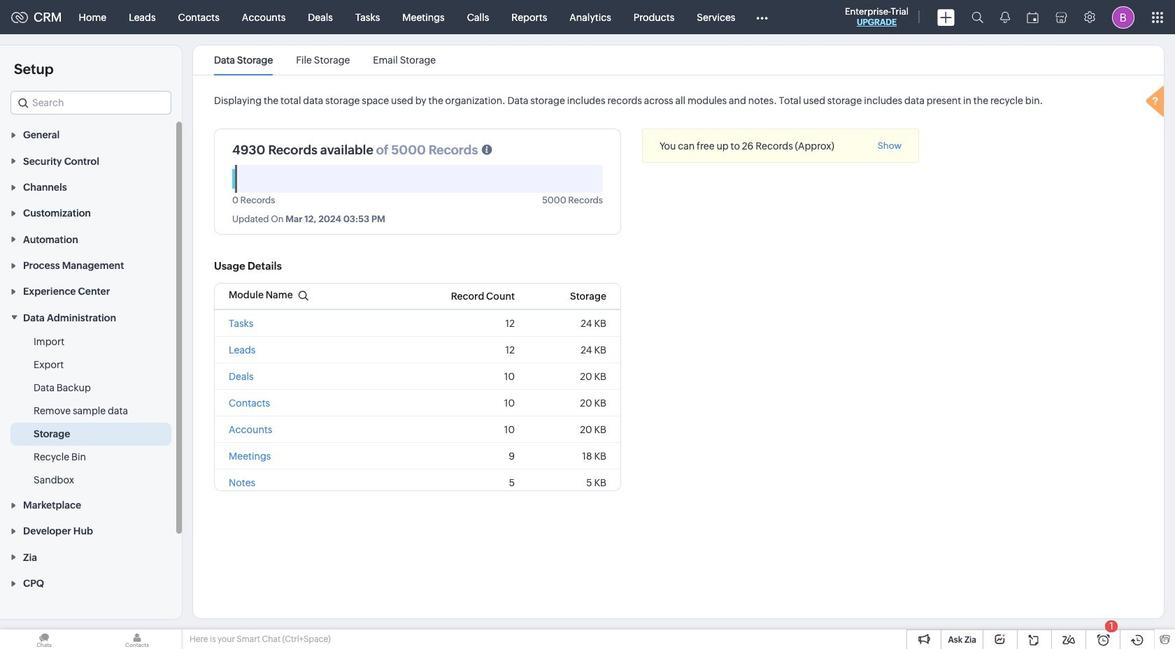 Task type: describe. For each thing, give the bounding box(es) containing it.
calendar image
[[1027, 12, 1039, 23]]

Search text field
[[11, 92, 171, 114]]

create menu image
[[937, 9, 955, 26]]

create menu element
[[929, 0, 963, 34]]

profile image
[[1112, 6, 1134, 28]]

chats image
[[0, 630, 88, 650]]

signals image
[[1000, 11, 1010, 23]]

logo image
[[11, 12, 28, 23]]

signals element
[[992, 0, 1018, 34]]

search element
[[963, 0, 992, 34]]



Task type: locate. For each thing, give the bounding box(es) containing it.
profile element
[[1104, 0, 1143, 34]]

loading image
[[1143, 84, 1171, 122]]

contacts image
[[93, 630, 181, 650]]

None field
[[10, 91, 171, 115]]

region
[[0, 331, 182, 492]]

Other Modules field
[[747, 6, 777, 28]]

search image
[[972, 11, 983, 23]]



Task type: vqa. For each thing, say whether or not it's contained in the screenshot.
Developer Space dropdown button
no



